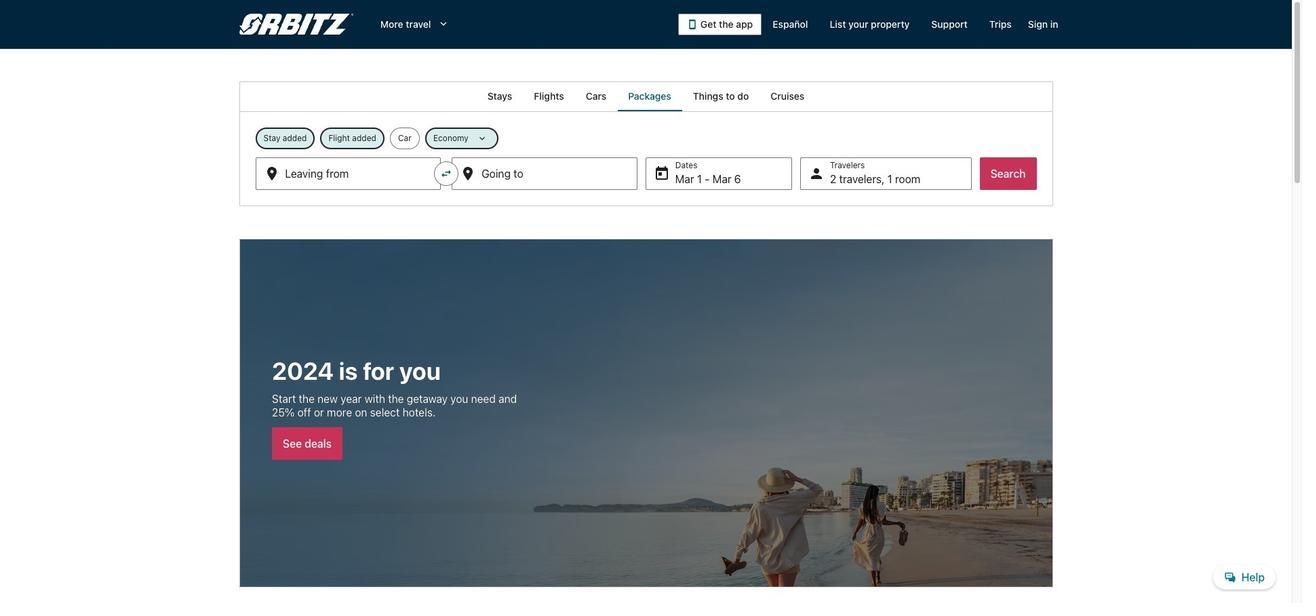 Task type: vqa. For each thing, say whether or not it's contained in the screenshot.
"Travel" to the bottom
no



Task type: locate. For each thing, give the bounding box(es) containing it.
download the app button image
[[687, 19, 698, 30]]

main content
[[0, 81, 1292, 603]]

swap origin and destination values image
[[440, 168, 453, 180]]

tab list
[[239, 81, 1053, 111]]

travel sale activities deals image
[[239, 239, 1053, 588]]



Task type: describe. For each thing, give the bounding box(es) containing it.
orbitz logo image
[[239, 14, 353, 35]]



